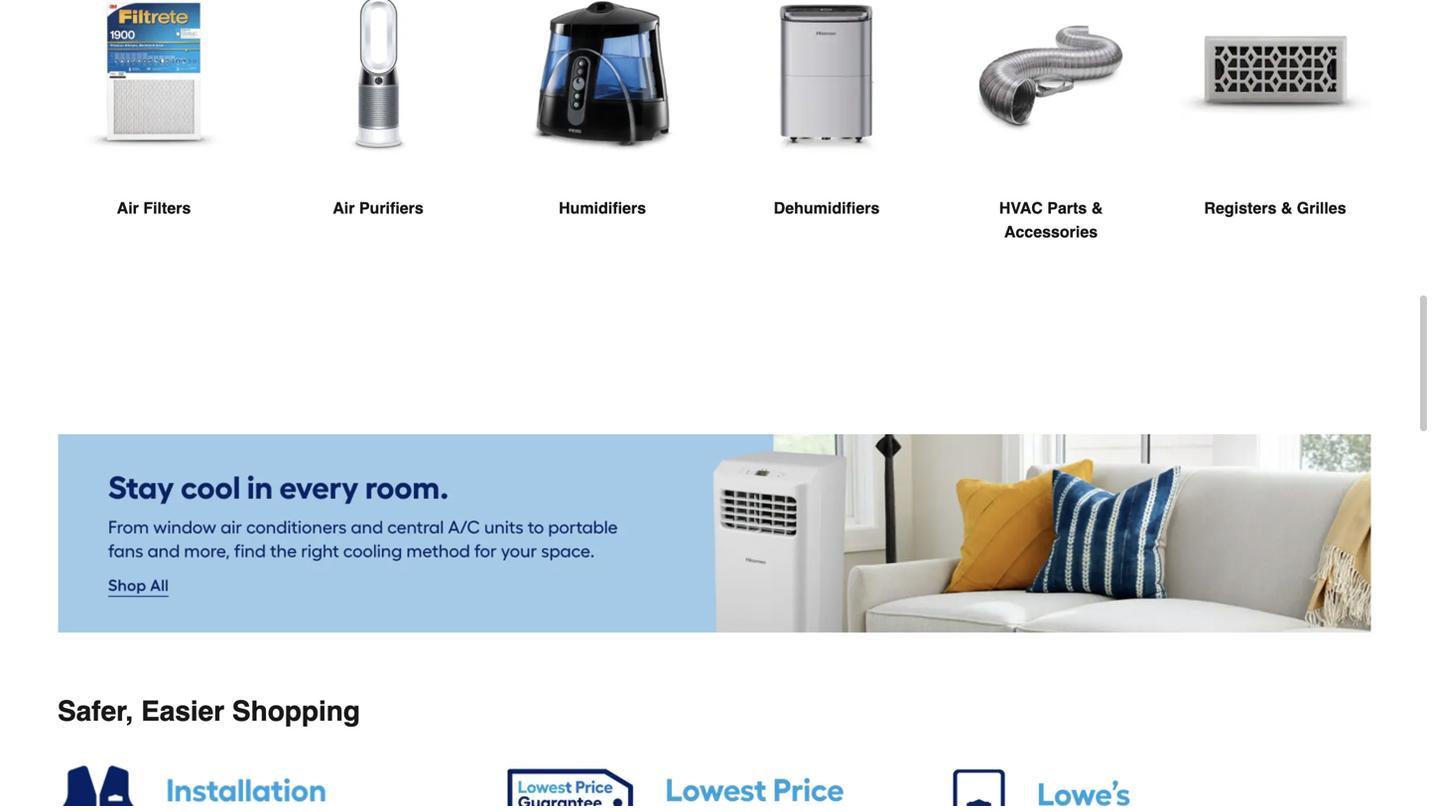 Task type: describe. For each thing, give the bounding box(es) containing it.
purifiers
[[359, 199, 424, 217]]

hvac parts & accessories
[[999, 199, 1103, 241]]

safer, easier shopping
[[58, 696, 360, 728]]

humidifiers link
[[506, 0, 699, 268]]

air for air purifiers
[[333, 199, 355, 217]]

dehumidifiers
[[774, 199, 880, 217]]

hvac parts & accessories link
[[955, 0, 1147, 292]]

shopping
[[232, 696, 360, 728]]

accessories
[[1004, 223, 1098, 241]]

a gray dehumidifier. image
[[731, 0, 923, 165]]

registers & grilles
[[1204, 199, 1347, 217]]

air for air filters
[[117, 199, 139, 217]]

2 & from the left
[[1281, 199, 1293, 217]]

lowest price guarantee. image
[[508, 760, 922, 807]]

filters
[[143, 199, 191, 217]]

humidifiers
[[559, 199, 646, 217]]

& inside the hvac parts & accessories
[[1092, 199, 1103, 217]]

an hvac part. image
[[955, 0, 1147, 166]]

stay cool in every room. find the right cooling method for your space. image
[[58, 435, 1372, 633]]



Task type: vqa. For each thing, say whether or not it's contained in the screenshot.
Purifiers
yes



Task type: locate. For each thing, give the bounding box(es) containing it.
0 horizontal spatial &
[[1092, 199, 1103, 217]]

a black humidifier. image
[[506, 0, 699, 165]]

air left the purifiers
[[333, 199, 355, 217]]

air purifiers link
[[282, 0, 474, 268]]

a gray dyson air purifier. image
[[282, 0, 474, 166]]

registers & grilles link
[[1179, 0, 1372, 268]]

1 horizontal spatial air
[[333, 199, 355, 217]]

air
[[117, 199, 139, 217], [333, 199, 355, 217]]

safer,
[[58, 696, 133, 728]]

air purifiers
[[333, 199, 424, 217]]

dehumidifiers link
[[731, 0, 923, 268]]

& right parts
[[1092, 199, 1103, 217]]

0 horizontal spatial air
[[117, 199, 139, 217]]

easier
[[141, 696, 224, 728]]

registers
[[1204, 199, 1277, 217]]

parts
[[1047, 199, 1087, 217]]

an air filter. image
[[58, 0, 250, 165]]

air left filters
[[117, 199, 139, 217]]

1 & from the left
[[1092, 199, 1103, 217]]

hvac
[[999, 199, 1043, 217]]

air filters link
[[58, 0, 250, 268]]

&
[[1092, 199, 1103, 217], [1281, 199, 1293, 217]]

2 air from the left
[[333, 199, 355, 217]]

& left grilles
[[1281, 199, 1293, 217]]

lowe's app. image
[[954, 760, 1368, 807]]

a heating and cooling register. image
[[1179, 0, 1372, 165]]

installation services. image
[[62, 760, 476, 807]]

1 horizontal spatial &
[[1281, 199, 1293, 217]]

1 air from the left
[[117, 199, 139, 217]]

grilles
[[1297, 199, 1347, 217]]

air filters
[[117, 199, 191, 217]]



